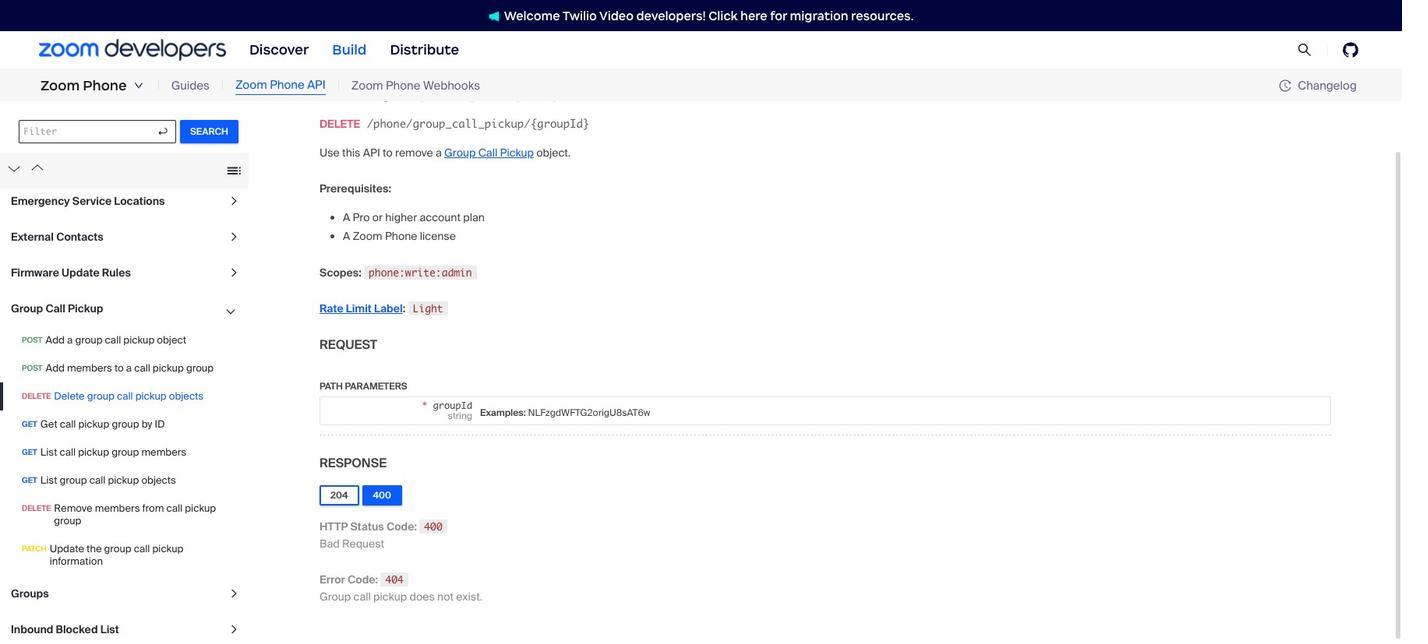 Task type: vqa. For each thing, say whether or not it's contained in the screenshot.
201 button
no



Task type: locate. For each thing, give the bounding box(es) containing it.
3 phone from the left
[[386, 78, 421, 93]]

http status code: 400 bad request
[[320, 520, 443, 551]]

parameters
[[345, 380, 407, 393]]

1 phone from the left
[[83, 77, 127, 94]]

phone left webhooks
[[386, 78, 421, 93]]

2 horizontal spatial phone
[[386, 78, 421, 93]]

response
[[320, 455, 387, 471]]

400
[[373, 489, 391, 502], [424, 520, 443, 533]]

phone
[[83, 77, 127, 94], [270, 77, 305, 93], [386, 78, 421, 93]]

code: inside error code: 404 group call pickup does not exist.
[[348, 573, 378, 587]]

0 horizontal spatial phone
[[83, 77, 127, 94]]

204
[[330, 489, 348, 502]]

code:
[[387, 520, 417, 534], [348, 573, 378, 587]]

code: right 'status'
[[387, 520, 417, 534]]

0 vertical spatial 400
[[373, 489, 391, 502]]

changelog
[[1298, 78, 1357, 93]]

zoom for zoom phone
[[41, 77, 80, 94]]

zoom developer logo image
[[39, 39, 226, 60]]

1 horizontal spatial zoom
[[235, 77, 267, 93]]

1 vertical spatial 400
[[424, 520, 443, 533]]

path
[[320, 380, 343, 393]]

0 vertical spatial code:
[[387, 520, 417, 534]]

phone left api
[[270, 77, 305, 93]]

404
[[385, 573, 404, 586]]

not
[[437, 590, 454, 604]]

1 horizontal spatial code:
[[387, 520, 417, 534]]

1 zoom from the left
[[41, 77, 80, 94]]

0 horizontal spatial 400
[[373, 489, 391, 502]]

phone for zoom phone webhooks
[[386, 78, 421, 93]]

zoom phone webhooks
[[351, 78, 480, 93]]

video
[[599, 8, 634, 23]]

developers!
[[636, 8, 706, 23]]

zoom phone api
[[235, 77, 326, 93]]

guides
[[171, 78, 210, 93]]

changelog link
[[1279, 78, 1357, 93]]

status
[[350, 520, 384, 534]]

3 zoom from the left
[[351, 78, 383, 93]]

zoom
[[41, 77, 80, 94], [235, 77, 267, 93], [351, 78, 383, 93]]

resources.
[[851, 8, 914, 23]]

400 inside the 'http status code: 400 bad request'
[[424, 520, 443, 533]]

notification image
[[488, 11, 504, 22], [488, 11, 499, 22]]

400 up 'status'
[[373, 489, 391, 502]]

2 zoom from the left
[[235, 77, 267, 93]]

group
[[320, 590, 351, 604]]

0 horizontal spatial code:
[[348, 573, 378, 587]]

2 horizontal spatial zoom
[[351, 78, 383, 93]]

for
[[770, 8, 787, 23]]

2 phone from the left
[[270, 77, 305, 93]]

phone left down icon
[[83, 77, 127, 94]]

code: up call
[[348, 573, 378, 587]]

0 horizontal spatial zoom
[[41, 77, 80, 94]]

zoom for zoom phone webhooks
[[351, 78, 383, 93]]

pickup
[[373, 590, 407, 604]]

1 vertical spatial code:
[[348, 573, 378, 587]]

exist.
[[456, 590, 483, 604]]

1 horizontal spatial 400
[[424, 520, 443, 533]]

400 right 'status'
[[424, 520, 443, 533]]

history image
[[1279, 80, 1298, 92], [1279, 80, 1292, 92]]

search image
[[1298, 43, 1312, 57], [1298, 43, 1312, 57]]

1 horizontal spatial phone
[[270, 77, 305, 93]]

error code: 404 group call pickup does not exist.
[[320, 573, 483, 604]]

github image
[[1343, 42, 1359, 58], [1343, 42, 1359, 58]]

http
[[320, 520, 348, 534]]



Task type: describe. For each thing, give the bounding box(es) containing it.
guides link
[[171, 77, 210, 95]]

twilio
[[563, 8, 597, 23]]

zoom phone api link
[[235, 77, 326, 95]]

zoom phone
[[41, 77, 127, 94]]

click
[[709, 8, 738, 23]]

zoom for zoom phone api
[[235, 77, 267, 93]]

400 inside button
[[373, 489, 391, 502]]

welcome twilio video developers! click here for migration resources. link
[[473, 7, 929, 24]]

zoom phone webhooks link
[[351, 77, 480, 95]]

phone for zoom phone api
[[270, 77, 305, 93]]

down image
[[134, 81, 143, 90]]

api
[[307, 77, 326, 93]]

path parameters
[[320, 380, 407, 393]]

does
[[410, 590, 435, 604]]

migration
[[790, 8, 848, 23]]

welcome
[[504, 8, 560, 23]]

code: inside the 'http status code: 400 bad request'
[[387, 520, 417, 534]]

call
[[354, 590, 371, 604]]

request
[[342, 537, 384, 551]]

webhooks
[[423, 78, 480, 93]]

here
[[741, 8, 768, 23]]

phone for zoom phone
[[83, 77, 127, 94]]

welcome twilio video developers! click here for migration resources.
[[504, 8, 914, 23]]

bad
[[320, 537, 340, 551]]

400 button
[[362, 485, 402, 506]]

error
[[320, 573, 345, 587]]

204 button
[[320, 485, 359, 506]]

request
[[320, 336, 377, 353]]



